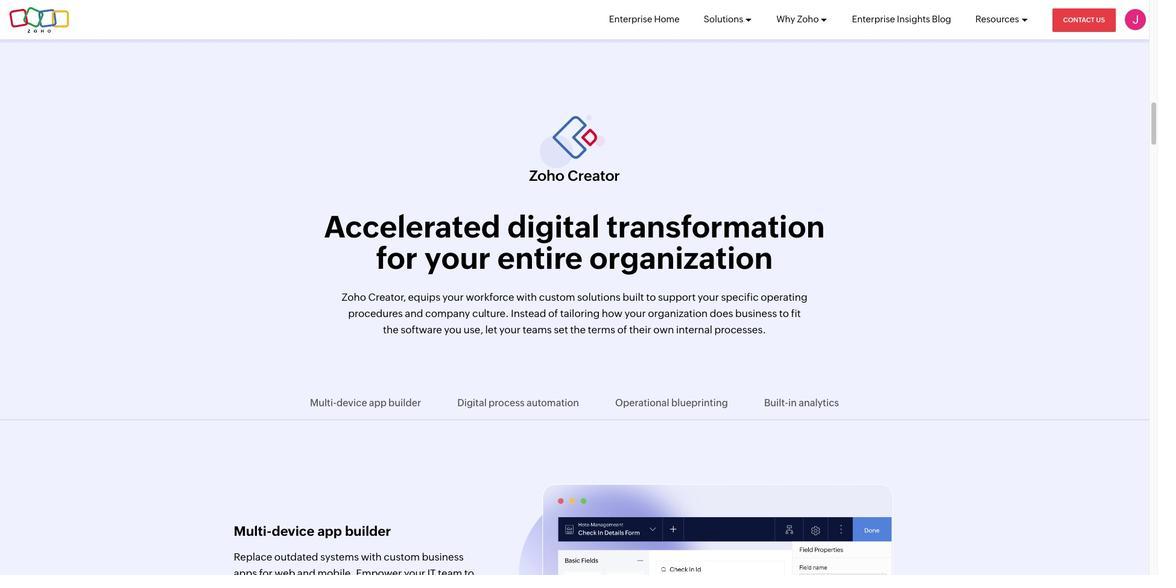 Task type: vqa. For each thing, say whether or not it's contained in the screenshot.
support at the right bottom of page
yes



Task type: describe. For each thing, give the bounding box(es) containing it.
enterprise home link
[[609, 0, 680, 39]]

solutions
[[704, 14, 744, 24]]

james peterson image
[[1126, 9, 1147, 30]]

and inside replace outdated systems with custom business apps for web and mobile. empower your it team t
[[297, 568, 316, 576]]

culture.
[[472, 308, 509, 320]]

custom inside replace outdated systems with custom business apps for web and mobile. empower your it team t
[[384, 552, 420, 564]]

mobile.
[[318, 568, 354, 576]]

zoho creator image
[[552, 115, 597, 160]]

2 the from the left
[[570, 324, 586, 336]]

you
[[444, 324, 462, 336]]

equips
[[408, 291, 441, 304]]

business inside replace outdated systems with custom business apps for web and mobile. empower your it team t
[[422, 552, 464, 564]]

zoho for creator
[[529, 168, 565, 184]]

1 vertical spatial app
[[318, 524, 342, 539]]

enterprise insights blog link
[[852, 0, 952, 39]]

for inside replace outdated systems with custom business apps for web and mobile. empower your it team t
[[259, 568, 273, 576]]

1 horizontal spatial of
[[618, 324, 628, 336]]

1 vertical spatial builder
[[345, 524, 391, 539]]

transformation
[[607, 210, 825, 244]]

zoho creator, equips your workforce with custom solutions built to support your specific operating procedures and company culture. instead of tailoring how your organization does business to fit the software you use, let your teams set the terms of their own internal processes.
[[342, 291, 808, 336]]

processes.
[[715, 324, 766, 336]]

contact us
[[1064, 16, 1106, 24]]

with inside zoho creator, equips your workforce with custom solutions built to support your specific operating procedures and company culture. instead of tailoring how your organization does business to fit the software you use, let your teams set the terms of their own internal processes.
[[517, 291, 537, 304]]

it
[[428, 568, 436, 576]]

how
[[602, 308, 623, 320]]

organization inside zoho creator, equips your workforce with custom solutions built to support your specific operating procedures and company culture. instead of tailoring how your organization does business to fit the software you use, let your teams set the terms of their own internal processes.
[[648, 308, 708, 320]]

accelerated digital transformation for your entire organization
[[324, 210, 825, 276]]

analytics
[[799, 397, 840, 409]]

zoho for creator,
[[342, 291, 366, 304]]

resources
[[976, 14, 1020, 24]]

your right the let
[[500, 324, 521, 336]]

in
[[789, 397, 797, 409]]

workforce
[[466, 291, 515, 304]]

terms
[[588, 324, 616, 336]]

1 vertical spatial device
[[272, 524, 315, 539]]

enterprise for enterprise insights blog
[[852, 14, 896, 24]]

home
[[654, 14, 680, 24]]

device inside multi-device app builder link
[[337, 397, 367, 409]]

operational blueprinting
[[616, 397, 728, 409]]

replace
[[234, 552, 272, 564]]

why zoho
[[777, 14, 819, 24]]

process
[[489, 397, 525, 409]]

with inside replace outdated systems with custom business apps for web and mobile. empower your it team t
[[361, 552, 382, 564]]

software
[[401, 324, 442, 336]]

contact
[[1064, 16, 1095, 24]]

blueprinting
[[672, 397, 728, 409]]

outdated
[[275, 552, 318, 564]]

0 vertical spatial builder
[[389, 397, 421, 409]]

creator
[[568, 168, 620, 184]]

their
[[630, 324, 652, 336]]

web
[[275, 568, 295, 576]]

operational
[[616, 397, 670, 409]]

does
[[710, 308, 734, 320]]

for inside accelerated digital transformation for your entire organization
[[376, 241, 418, 276]]

tailoring
[[560, 308, 600, 320]]

own
[[654, 324, 674, 336]]

use,
[[464, 324, 483, 336]]

1 vertical spatial multi-device app builder
[[234, 524, 391, 539]]

empower
[[356, 568, 402, 576]]



Task type: locate. For each thing, give the bounding box(es) containing it.
0 horizontal spatial multi-
[[234, 524, 272, 539]]

to right built
[[646, 291, 656, 304]]

of
[[549, 308, 558, 320], [618, 324, 628, 336]]

the down procedures
[[383, 324, 399, 336]]

apps
[[234, 568, 257, 576]]

device
[[337, 397, 367, 409], [272, 524, 315, 539]]

0 horizontal spatial device
[[272, 524, 315, 539]]

contact us link
[[1053, 8, 1116, 32]]

0 horizontal spatial and
[[297, 568, 316, 576]]

zoho right why
[[797, 14, 819, 24]]

zoho enterprise logo image
[[9, 6, 69, 33]]

with
[[517, 291, 537, 304], [361, 552, 382, 564]]

0 vertical spatial for
[[376, 241, 418, 276]]

1 vertical spatial custom
[[384, 552, 420, 564]]

zoho creator
[[529, 168, 620, 184]]

why
[[777, 14, 796, 24]]

multi-device app builder image
[[518, 484, 907, 576]]

to
[[646, 291, 656, 304], [780, 308, 789, 320]]

1 horizontal spatial and
[[405, 308, 423, 320]]

0 vertical spatial of
[[549, 308, 558, 320]]

systems
[[320, 552, 359, 564]]

built
[[623, 291, 644, 304]]

app inside multi-device app builder link
[[369, 397, 387, 409]]

0 vertical spatial app
[[369, 397, 387, 409]]

1 vertical spatial multi-
[[234, 524, 272, 539]]

and up software
[[405, 308, 423, 320]]

accelerated
[[324, 210, 501, 244]]

1 vertical spatial business
[[422, 552, 464, 564]]

creator,
[[368, 291, 406, 304]]

your
[[425, 241, 491, 276], [443, 291, 464, 304], [698, 291, 719, 304], [625, 308, 646, 320], [500, 324, 521, 336], [404, 568, 425, 576]]

builder
[[389, 397, 421, 409], [345, 524, 391, 539]]

1 vertical spatial and
[[297, 568, 316, 576]]

0 horizontal spatial business
[[422, 552, 464, 564]]

1 enterprise from the left
[[609, 14, 653, 24]]

0 horizontal spatial the
[[383, 324, 399, 336]]

0 horizontal spatial to
[[646, 291, 656, 304]]

custom up empower
[[384, 552, 420, 564]]

1 horizontal spatial zoho
[[529, 168, 565, 184]]

your inside accelerated digital transformation for your entire organization
[[425, 241, 491, 276]]

zoho inside zoho creator, equips your workforce with custom solutions built to support your specific operating procedures and company culture. instead of tailoring how your organization does business to fit the software you use, let your teams set the terms of their own internal processes.
[[342, 291, 366, 304]]

specific
[[721, 291, 759, 304]]

operational blueprinting link
[[616, 387, 728, 420]]

enterprise left insights
[[852, 14, 896, 24]]

business inside zoho creator, equips your workforce with custom solutions built to support your specific operating procedures and company culture. instead of tailoring how your organization does business to fit the software you use, let your teams set the terms of their own internal processes.
[[736, 308, 777, 320]]

instead
[[511, 308, 546, 320]]

zoho up procedures
[[342, 291, 366, 304]]

built-in analytics link
[[765, 387, 840, 420]]

organization down "support"
[[648, 308, 708, 320]]

1 horizontal spatial for
[[376, 241, 418, 276]]

0 horizontal spatial custom
[[384, 552, 420, 564]]

0 horizontal spatial for
[[259, 568, 273, 576]]

blog
[[932, 14, 952, 24]]

0 vertical spatial business
[[736, 308, 777, 320]]

company
[[425, 308, 470, 320]]

1 vertical spatial for
[[259, 568, 273, 576]]

1 horizontal spatial app
[[369, 397, 387, 409]]

zoho left creator
[[529, 168, 565, 184]]

0 vertical spatial device
[[337, 397, 367, 409]]

organization inside accelerated digital transformation for your entire organization
[[590, 241, 773, 276]]

of up the "set"
[[549, 308, 558, 320]]

1 vertical spatial organization
[[648, 308, 708, 320]]

zoho
[[797, 14, 819, 24], [529, 168, 565, 184], [342, 291, 366, 304]]

1 horizontal spatial with
[[517, 291, 537, 304]]

your inside replace outdated systems with custom business apps for web and mobile. empower your it team t
[[404, 568, 425, 576]]

0 horizontal spatial enterprise
[[609, 14, 653, 24]]

digital process automation link
[[458, 387, 579, 420]]

the
[[383, 324, 399, 336], [570, 324, 586, 336]]

multi-
[[310, 397, 337, 409], [234, 524, 272, 539]]

and
[[405, 308, 423, 320], [297, 568, 316, 576]]

your up does
[[698, 291, 719, 304]]

0 horizontal spatial with
[[361, 552, 382, 564]]

multi-device app builder link
[[310, 387, 421, 420]]

0 vertical spatial multi-device app builder
[[310, 397, 421, 409]]

1 vertical spatial of
[[618, 324, 628, 336]]

the down tailoring
[[570, 324, 586, 336]]

for left web
[[259, 568, 273, 576]]

custom
[[539, 291, 575, 304], [384, 552, 420, 564]]

support
[[658, 291, 696, 304]]

solutions
[[578, 291, 621, 304]]

organization up "support"
[[590, 241, 773, 276]]

digital process automation
[[458, 397, 579, 409]]

1 horizontal spatial multi-
[[310, 397, 337, 409]]

with up empower
[[361, 552, 382, 564]]

business up team
[[422, 552, 464, 564]]

business
[[736, 308, 777, 320], [422, 552, 464, 564]]

1 vertical spatial with
[[361, 552, 382, 564]]

enterprise home
[[609, 14, 680, 24]]

internal
[[676, 324, 713, 336]]

your up workforce
[[425, 241, 491, 276]]

built-
[[765, 397, 789, 409]]

business up "processes."
[[736, 308, 777, 320]]

multi-device app builder
[[310, 397, 421, 409], [234, 524, 391, 539]]

for up the creator,
[[376, 241, 418, 276]]

1 horizontal spatial custom
[[539, 291, 575, 304]]

set
[[554, 324, 568, 336]]

for
[[376, 241, 418, 276], [259, 568, 273, 576]]

custom inside zoho creator, equips your workforce with custom solutions built to support your specific operating procedures and company culture. instead of tailoring how your organization does business to fit the software you use, let your teams set the terms of their own internal processes.
[[539, 291, 575, 304]]

1 horizontal spatial business
[[736, 308, 777, 320]]

with up instead
[[517, 291, 537, 304]]

1 horizontal spatial device
[[337, 397, 367, 409]]

enterprise
[[609, 14, 653, 24], [852, 14, 896, 24]]

2 enterprise from the left
[[852, 14, 896, 24]]

automation
[[527, 397, 579, 409]]

0 horizontal spatial of
[[549, 308, 558, 320]]

your down built
[[625, 308, 646, 320]]

0 vertical spatial to
[[646, 291, 656, 304]]

0 vertical spatial zoho
[[797, 14, 819, 24]]

and inside zoho creator, equips your workforce with custom solutions built to support your specific operating procedures and company culture. instead of tailoring how your organization does business to fit the software you use, let your teams set the terms of their own internal processes.
[[405, 308, 423, 320]]

to left fit
[[780, 308, 789, 320]]

of left their
[[618, 324, 628, 336]]

1 vertical spatial zoho
[[529, 168, 565, 184]]

insights
[[897, 14, 931, 24]]

enterprise inside enterprise insights blog link
[[852, 14, 896, 24]]

enterprise left home
[[609, 14, 653, 24]]

enterprise for enterprise home
[[609, 14, 653, 24]]

custom up tailoring
[[539, 291, 575, 304]]

1 horizontal spatial enterprise
[[852, 14, 896, 24]]

1 vertical spatial to
[[780, 308, 789, 320]]

fit
[[791, 308, 801, 320]]

app
[[369, 397, 387, 409], [318, 524, 342, 539]]

2 vertical spatial zoho
[[342, 291, 366, 304]]

let
[[486, 324, 497, 336]]

your left it at the left bottom
[[404, 568, 425, 576]]

procedures
[[348, 308, 403, 320]]

1 the from the left
[[383, 324, 399, 336]]

enterprise inside enterprise home link
[[609, 14, 653, 24]]

0 vertical spatial organization
[[590, 241, 773, 276]]

teams
[[523, 324, 552, 336]]

enterprise insights blog
[[852, 14, 952, 24]]

0 horizontal spatial zoho
[[342, 291, 366, 304]]

2 horizontal spatial zoho
[[797, 14, 819, 24]]

your up "company"
[[443, 291, 464, 304]]

built-in analytics
[[765, 397, 840, 409]]

1 horizontal spatial to
[[780, 308, 789, 320]]

operating
[[761, 291, 808, 304]]

team
[[438, 568, 462, 576]]

digital
[[507, 210, 600, 244]]

and down "outdated"
[[297, 568, 316, 576]]

us
[[1097, 16, 1106, 24]]

1 horizontal spatial the
[[570, 324, 586, 336]]

0 vertical spatial and
[[405, 308, 423, 320]]

0 vertical spatial custom
[[539, 291, 575, 304]]

digital
[[458, 397, 487, 409]]

organization
[[590, 241, 773, 276], [648, 308, 708, 320]]

replace outdated systems with custom business apps for web and mobile. empower your it team t
[[234, 552, 474, 576]]

0 horizontal spatial app
[[318, 524, 342, 539]]

0 vertical spatial multi-
[[310, 397, 337, 409]]

entire
[[498, 241, 583, 276]]

0 vertical spatial with
[[517, 291, 537, 304]]



